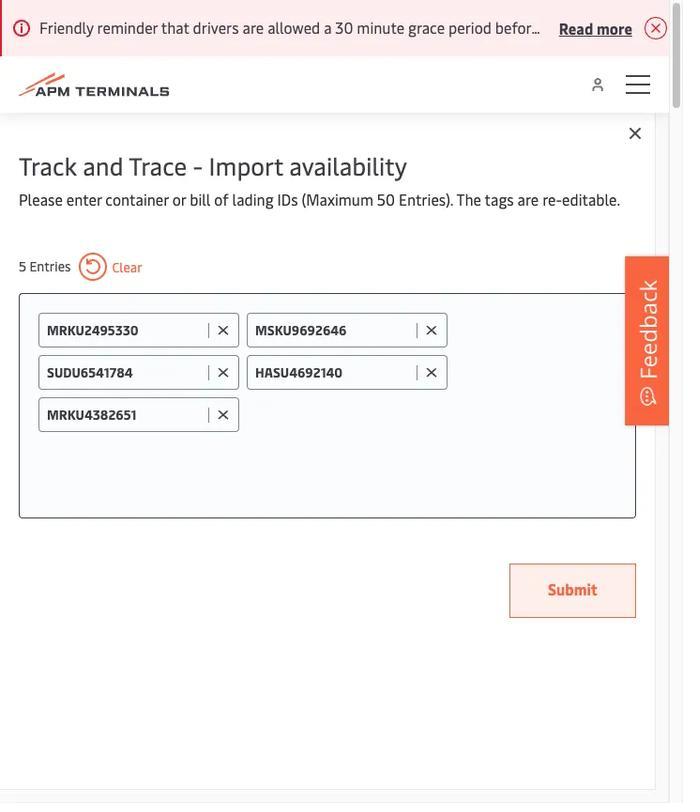 Task type: describe. For each thing, give the bounding box(es) containing it.
featuring
[[19, 526, 81, 547]]

largest
[[247, 503, 293, 524]]

re-
[[543, 189, 563, 209]]

50
[[377, 189, 395, 209]]

or
[[173, 189, 186, 209]]

los for terminals
[[123, 503, 146, 524]]

is
[[207, 503, 217, 524]]

trace
[[129, 148, 187, 182]]

apm terminals los angeles is the largest container port terminal in the western hemisphere, featuring over 507 acres of world-class infrastructure.
[[19, 503, 642, 547]]

feedback
[[633, 279, 664, 379]]

read more link
[[385, 526, 459, 547]]

and
[[83, 148, 124, 182]]

track and trace - import availability please enter container or bill of lading ids (maximum 50 entries). the tags are re-editable.
[[19, 148, 621, 209]]

infrastructure.
[[285, 526, 382, 547]]

track
[[19, 148, 77, 182]]

submit
[[549, 579, 598, 599]]

class
[[248, 526, 281, 547]]

400
[[77, 444, 132, 485]]

enter
[[66, 189, 102, 209]]

more for read more 'button'
[[597, 17, 633, 38]]

-
[[193, 148, 203, 182]]

more for read more link
[[423, 526, 459, 547]]

feedback button
[[626, 256, 673, 425]]

container inside "track and trace - import availability please enter container or bill of lading ids (maximum 50 entries). the tags are re-editable."
[[106, 189, 169, 209]]

close alert image
[[645, 17, 667, 39]]

Type or paste your IDs here text field
[[247, 397, 617, 431]]

clear
[[112, 258, 142, 276]]

tags
[[485, 189, 514, 209]]

editable.
[[563, 189, 621, 209]]

in
[[457, 503, 469, 524]]

read more for read more link
[[385, 526, 459, 547]]

2 vertical spatial entered id text field
[[47, 406, 204, 424]]

apm
[[19, 503, 51, 524]]

port
[[364, 503, 393, 524]]

terminals
[[54, 503, 119, 524]]

western
[[498, 503, 555, 524]]

of inside "track and trace - import availability please enter container or bill of lading ids (maximum 50 entries). the tags are re-editable."
[[214, 189, 229, 209]]

5
[[19, 257, 26, 275]]

(maximum
[[302, 189, 374, 209]]

5 entries
[[19, 257, 71, 275]]

los angeles pier 400 image
[[0, 113, 670, 465]]



Task type: locate. For each thing, give the bounding box(es) containing it.
angeles for terminals
[[149, 503, 203, 524]]

acres
[[146, 526, 182, 547]]

bill
[[190, 189, 211, 209]]

container
[[106, 189, 169, 209], [297, 503, 360, 524]]

0 horizontal spatial read more
[[385, 526, 459, 547]]

1 vertical spatial entered id text field
[[47, 364, 204, 381]]

1 horizontal spatial container
[[297, 503, 360, 524]]

hemisphere,
[[558, 503, 642, 524]]

0 horizontal spatial container
[[106, 189, 169, 209]]

more left close alert image
[[597, 17, 633, 38]]

more inside read more 'button'
[[597, 17, 633, 38]]

0 horizontal spatial read
[[385, 526, 420, 547]]

read more for read more 'button'
[[560, 17, 633, 38]]

los up 507
[[123, 503, 146, 524]]

read left close alert image
[[560, 17, 594, 38]]

0 horizontal spatial of
[[185, 526, 200, 547]]

the right in
[[472, 503, 495, 524]]

read more left close alert image
[[560, 17, 633, 38]]

1 vertical spatial more
[[423, 526, 459, 547]]

1 horizontal spatial read more
[[560, 17, 633, 38]]

angeles for 400
[[192, 444, 298, 485]]

the right is
[[220, 503, 243, 524]]

angeles inside apm terminals los angeles is the largest container port terminal in the western hemisphere, featuring over 507 acres of world-class infrastructure.
[[149, 503, 203, 524]]

2 the from the left
[[472, 503, 495, 524]]

container inside apm terminals los angeles is the largest container port terminal in the western hemisphere, featuring over 507 acres of world-class infrastructure.
[[297, 503, 360, 524]]

pier
[[19, 444, 69, 485]]

los
[[139, 444, 185, 485], [123, 503, 146, 524]]

terminal
[[396, 503, 453, 524]]

1 vertical spatial of
[[185, 526, 200, 547]]

the
[[220, 503, 243, 524], [472, 503, 495, 524]]

1 horizontal spatial more
[[597, 17, 633, 38]]

1 horizontal spatial read
[[560, 17, 594, 38]]

entries).
[[399, 189, 454, 209]]

0 vertical spatial angeles
[[192, 444, 298, 485]]

read for read more 'button'
[[560, 17, 594, 38]]

read more
[[560, 17, 633, 38], [385, 526, 459, 547]]

the
[[457, 189, 482, 209]]

clear button
[[79, 253, 142, 281]]

over
[[85, 526, 114, 547]]

0 vertical spatial read
[[560, 17, 594, 38]]

1 vertical spatial container
[[297, 503, 360, 524]]

are
[[518, 189, 539, 209]]

507
[[117, 526, 143, 547]]

1 entered id text field from the top
[[47, 321, 204, 339]]

read more down the terminal
[[385, 526, 459, 547]]

1 vertical spatial los
[[123, 503, 146, 524]]

0 horizontal spatial the
[[220, 503, 243, 524]]

more
[[597, 17, 633, 38], [423, 526, 459, 547]]

import
[[209, 148, 284, 182]]

0 vertical spatial entered id text field
[[255, 321, 412, 339]]

1 vertical spatial read
[[385, 526, 420, 547]]

read inside 'button'
[[560, 17, 594, 38]]

of
[[214, 189, 229, 209], [185, 526, 200, 547]]

0 vertical spatial more
[[597, 17, 633, 38]]

angeles up acres
[[149, 503, 203, 524]]

0 horizontal spatial more
[[423, 526, 459, 547]]

read
[[560, 17, 594, 38], [385, 526, 420, 547]]

Entered ID text field
[[47, 321, 204, 339], [47, 364, 204, 381]]

submit button
[[510, 564, 637, 618]]

1 vertical spatial read more
[[385, 526, 459, 547]]

of right acres
[[185, 526, 200, 547]]

container down trace
[[106, 189, 169, 209]]

entries
[[30, 257, 71, 275]]

ids
[[278, 189, 298, 209]]

container up infrastructure.
[[297, 503, 360, 524]]

angeles up largest
[[192, 444, 298, 485]]

los right 400
[[139, 444, 185, 485]]

more down the terminal
[[423, 526, 459, 547]]

0 vertical spatial container
[[106, 189, 169, 209]]

1 horizontal spatial of
[[214, 189, 229, 209]]

of right bill
[[214, 189, 229, 209]]

read down the terminal
[[385, 526, 420, 547]]

0 vertical spatial of
[[214, 189, 229, 209]]

of inside apm terminals los angeles is the largest container port terminal in the western hemisphere, featuring over 507 acres of world-class infrastructure.
[[185, 526, 200, 547]]

1 the from the left
[[220, 503, 243, 524]]

Entered ID text field
[[255, 321, 412, 339], [255, 364, 412, 381], [47, 406, 204, 424]]

los for 400
[[139, 444, 185, 485]]

2 entered id text field from the top
[[47, 364, 204, 381]]

0 vertical spatial los
[[139, 444, 185, 485]]

please
[[19, 189, 63, 209]]

0 vertical spatial entered id text field
[[47, 321, 204, 339]]

lading
[[233, 189, 274, 209]]

availability
[[290, 148, 407, 182]]

world-
[[203, 526, 248, 547]]

read for read more link
[[385, 526, 420, 547]]

los inside apm terminals los angeles is the largest container port terminal in the western hemisphere, featuring over 507 acres of world-class infrastructure.
[[123, 503, 146, 524]]

read more button
[[560, 16, 633, 39]]

1 horizontal spatial the
[[472, 503, 495, 524]]

1 vertical spatial entered id text field
[[255, 364, 412, 381]]

angeles
[[192, 444, 298, 485], [149, 503, 203, 524]]

0 vertical spatial read more
[[560, 17, 633, 38]]

pier 400 los angeles
[[19, 444, 298, 485]]

1 vertical spatial angeles
[[149, 503, 203, 524]]



Task type: vqa. For each thing, say whether or not it's contained in the screenshot.
'availability'
yes



